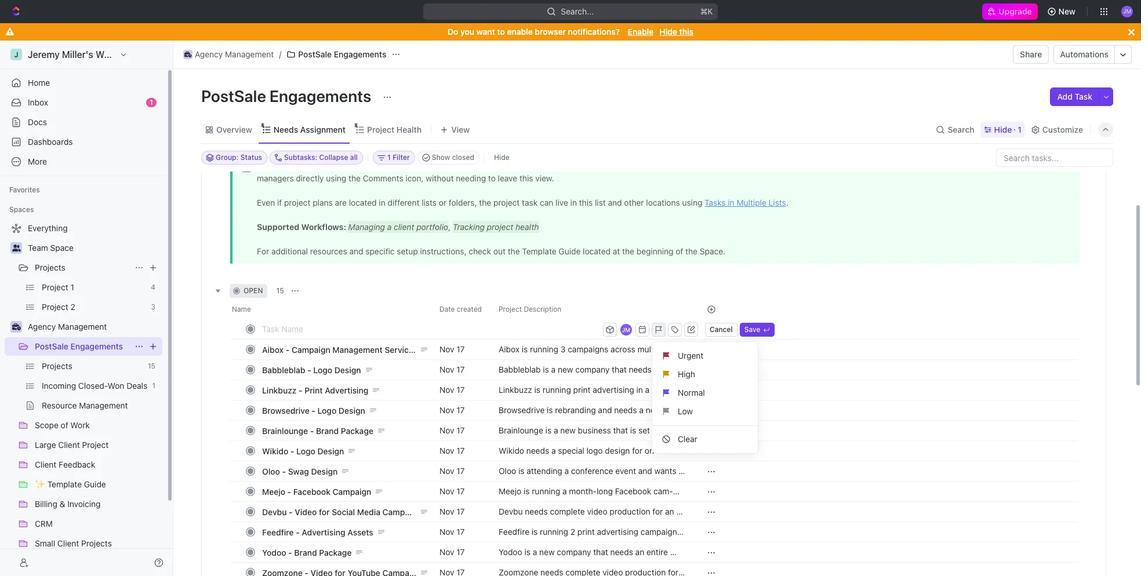 Task type: describe. For each thing, give the bounding box(es) containing it.
print inside linkbuzz is running print advertising in a well- known magazine and needs content creation.
[[573, 385, 591, 395]]

logo for babbleblab
[[313, 365, 332, 375]]

linkbuzz is running print advertising in a well- known magazine and needs content creation.
[[499, 385, 670, 405]]

design for browsedrive - logo design
[[339, 406, 365, 416]]

0 horizontal spatial postsale engagements link
[[35, 338, 130, 356]]

customize button
[[1028, 121, 1087, 138]]

needs assignment link
[[271, 121, 346, 138]]

favorites button
[[5, 183, 45, 197]]

wikido - logo design
[[262, 446, 344, 456]]

search...
[[561, 6, 594, 16]]

1 vertical spatial postsale engagements
[[201, 86, 375, 106]]

devbu needs complete video production for an upcoming social media campaign.
[[499, 507, 676, 527]]

babbleblab - logo design
[[262, 365, 361, 375]]

automations button
[[1055, 46, 1115, 63]]

normal button
[[657, 384, 753, 402]]

share
[[1020, 49, 1042, 59]]

an inside yodoo is a new company that needs an entire brand package including logo design.
[[635, 547, 644, 557]]

2 horizontal spatial campaign
[[383, 507, 421, 517]]

engagements inside "sidebar" navigation
[[70, 342, 123, 351]]

linkbuzz - print advertising
[[262, 385, 369, 395]]

project health
[[367, 124, 422, 134]]

1 vertical spatial business time image
[[12, 324, 21, 331]]

1 horizontal spatial postsale
[[201, 86, 266, 106]]

media
[[357, 507, 380, 517]]

media
[[562, 517, 585, 527]]

do
[[448, 27, 458, 37]]

1 horizontal spatial agency management
[[195, 49, 274, 59]]

share button
[[1013, 45, 1049, 64]]

a inside the wikido needs a special logo design for one of their sub-brands.
[[551, 446, 556, 456]]

new
[[1059, 6, 1076, 16]]

1 horizontal spatial postsale engagements link
[[284, 48, 389, 61]]

the
[[582, 538, 594, 548]]

0 vertical spatial postsale engagements
[[298, 49, 386, 59]]

sub-
[[518, 456, 535, 466]]

assets
[[348, 527, 373, 537]]

including
[[557, 558, 591, 568]]

known
[[499, 396, 523, 405]]

1 horizontal spatial agency management link
[[180, 48, 277, 61]]

user group image
[[12, 245, 21, 252]]

0 vertical spatial postsale
[[298, 49, 332, 59]]

high button
[[657, 365, 753, 384]]

and inside linkbuzz is running print advertising in a well- known magazine and needs content creation.
[[564, 396, 577, 405]]

feedfire - advertising assets link
[[259, 524, 430, 541]]

agency inside "sidebar" navigation
[[28, 322, 56, 332]]

brands.
[[535, 456, 564, 466]]

devbu for devbu needs complete video production for an upcoming social media campaign.
[[499, 507, 523, 517]]

search button
[[933, 121, 978, 138]]

is for feedfire
[[532, 527, 538, 537]]

home link
[[5, 74, 162, 92]]

devbu needs complete video production for an upcoming social media campaign. button
[[492, 502, 693, 527]]

their
[[499, 456, 516, 466]]

urgent
[[678, 351, 704, 360]]

mod
[[665, 405, 686, 415]]

browsedrive - logo design link
[[259, 402, 430, 419]]

swag
[[288, 467, 309, 476]]

Task Name text field
[[262, 320, 601, 338]]

browsedrive for browsedrive is rebranding and needs a new, mod ern logo.
[[499, 405, 545, 415]]

meejo - facebook campaign link
[[259, 483, 430, 500]]

design for oloo - swag design
[[311, 467, 338, 476]]

babbleblab - logo design link
[[259, 362, 430, 378]]

brainlounge - brand package
[[262, 426, 373, 436]]

yodoo for yodoo - brand package
[[262, 548, 286, 558]]

oloo
[[262, 467, 280, 476]]

services
[[385, 345, 418, 355]]

feedfire is running 2 print advertising campaigns and needs creation of the assets. button
[[492, 522, 693, 548]]

logo for wikido
[[296, 446, 315, 456]]

advertising inside the feedfire is running 2 print advertising campaigns and needs creation of the assets.
[[597, 527, 639, 537]]

clear
[[678, 434, 698, 444]]

brand for brainlounge
[[316, 426, 339, 436]]

inbox
[[28, 97, 48, 107]]

devbu for devbu - video for social media campaign
[[262, 507, 287, 517]]

0 horizontal spatial for
[[319, 507, 330, 517]]

one
[[645, 446, 659, 456]]

agency management link inside tree
[[28, 318, 160, 336]]

team space link
[[28, 239, 160, 257]]

hide for hide
[[494, 153, 510, 162]]

print
[[305, 385, 323, 395]]

hide button
[[489, 151, 514, 165]]

add
[[1057, 92, 1073, 101]]

1 horizontal spatial agency
[[195, 49, 223, 59]]

normal
[[678, 388, 705, 398]]

meejo
[[262, 487, 285, 497]]

postsale inside "sidebar" navigation
[[35, 342, 68, 351]]

ern
[[499, 416, 511, 426]]

logo inside the wikido needs a special logo design for one of their sub-brands.
[[587, 446, 603, 456]]

overview
[[216, 124, 252, 134]]

a inside browsedrive is rebranding and needs a new, mod ern logo.
[[639, 405, 644, 415]]

company
[[557, 547, 591, 557]]

needs inside linkbuzz is running print advertising in a well- known magazine and needs content creation.
[[580, 396, 602, 405]]

postsale engagements inside tree
[[35, 342, 123, 351]]

design for wikido - logo design
[[318, 446, 344, 456]]

of inside the feedfire is running 2 print advertising campaigns and needs creation of the assets.
[[573, 538, 580, 548]]

is for yodoo
[[525, 547, 531, 557]]

management inside "sidebar" navigation
[[58, 322, 107, 332]]

video
[[587, 507, 608, 517]]

project health link
[[365, 121, 422, 138]]

list containing urgent
[[652, 347, 758, 449]]

1 inside "sidebar" navigation
[[150, 98, 153, 107]]

1 vertical spatial campaign
[[333, 487, 371, 497]]

- for babbleblab
[[307, 365, 311, 375]]

1 vertical spatial advertising
[[302, 527, 345, 537]]

space
[[50, 243, 74, 253]]

and inside browsedrive is rebranding and needs a new, mod ern logo.
[[598, 405, 612, 415]]

linkbuzz for linkbuzz is running print advertising in a well- known magazine and needs content creation.
[[499, 385, 532, 395]]

design for babbleblab - logo design
[[334, 365, 361, 375]]

enable
[[507, 27, 533, 37]]

in
[[636, 385, 643, 395]]

aibox
[[262, 345, 284, 355]]

want
[[477, 27, 495, 37]]

- for aibox
[[286, 345, 290, 355]]

wikido needs a special logo design for one of their sub-brands.
[[499, 446, 671, 466]]

tree inside "sidebar" navigation
[[5, 219, 162, 576]]

new
[[539, 547, 555, 557]]

feedfire is running 2 print advertising campaigns and needs creation of the assets.
[[499, 527, 684, 548]]

creation
[[540, 538, 570, 548]]

wikido for wikido needs a special logo design for one of their sub-brands.
[[499, 446, 524, 456]]

social
[[332, 507, 355, 517]]

content
[[605, 396, 633, 405]]

spaces
[[9, 205, 34, 214]]

0 vertical spatial engagements
[[334, 49, 386, 59]]

advertising inside linkbuzz is running print advertising in a well- known magazine and needs content creation.
[[593, 385, 634, 395]]

linkbuzz - print advertising link
[[259, 382, 430, 399]]

wikido needs a special logo design for one of their sub-brands. button
[[492, 441, 693, 466]]

linkbuzz for linkbuzz - print advertising
[[262, 385, 297, 395]]

needs inside browsedrive is rebranding and needs a new, mod ern logo.
[[614, 405, 637, 415]]

oloo - swag design
[[262, 467, 338, 476]]

and inside the feedfire is running 2 print advertising campaigns and needs creation of the assets.
[[499, 538, 513, 548]]

save
[[744, 325, 761, 334]]

0 vertical spatial management
[[225, 49, 274, 59]]

⌘k
[[701, 6, 713, 16]]

aibox - campaign management services
[[262, 345, 418, 355]]



Task type: vqa. For each thing, say whether or not it's contained in the screenshot.
Project Management Icon
no



Task type: locate. For each thing, give the bounding box(es) containing it.
1 horizontal spatial campaign
[[333, 487, 371, 497]]

business time image
[[184, 52, 192, 57], [12, 324, 21, 331]]

campaign.
[[587, 517, 626, 527]]

- up swag
[[291, 446, 294, 456]]

yodoo
[[499, 547, 522, 557], [262, 548, 286, 558]]

1 vertical spatial agency management link
[[28, 318, 160, 336]]

projects
[[35, 263, 65, 273]]

advertising
[[593, 385, 634, 395], [597, 527, 639, 537]]

0 vertical spatial agency
[[195, 49, 223, 59]]

0 vertical spatial advertising
[[593, 385, 634, 395]]

- down 'print'
[[312, 406, 315, 416]]

yodoo is a new company that needs an entire brand package including logo design.
[[499, 547, 670, 568]]

is inside yodoo is a new company that needs an entire brand package including logo design.
[[525, 547, 531, 557]]

logo up brainlounge - brand package at the left bottom
[[318, 406, 337, 416]]

1 horizontal spatial browsedrive
[[499, 405, 545, 415]]

1 vertical spatial of
[[573, 538, 580, 548]]

- down feedfire - advertising assets
[[288, 548, 292, 558]]

print up the
[[578, 527, 595, 537]]

browser
[[535, 27, 566, 37]]

low
[[678, 406, 693, 416]]

yodoo - brand package
[[262, 548, 352, 558]]

0 horizontal spatial browsedrive
[[262, 406, 310, 416]]

of right one
[[661, 446, 669, 456]]

1 horizontal spatial 1
[[1018, 124, 1022, 134]]

feedfire inside the feedfire is running 2 print advertising campaigns and needs creation of the assets.
[[499, 527, 530, 537]]

wikido up their
[[499, 446, 524, 456]]

for inside the wikido needs a special logo design for one of their sub-brands.
[[632, 446, 643, 456]]

is left rebranding
[[547, 405, 553, 415]]

1 vertical spatial brand
[[294, 548, 317, 558]]

that
[[593, 547, 608, 557]]

agency management
[[195, 49, 274, 59], [28, 322, 107, 332]]

- down video
[[296, 527, 300, 537]]

needs inside devbu needs complete video production for an upcoming social media campaign.
[[525, 507, 548, 517]]

2 vertical spatial engagements
[[70, 342, 123, 351]]

entire
[[647, 547, 668, 557]]

0 vertical spatial logo
[[587, 446, 603, 456]]

1 horizontal spatial feedfire
[[499, 527, 530, 537]]

campaign down oloo - swag design link on the left of page
[[333, 487, 371, 497]]

1 horizontal spatial business time image
[[184, 52, 192, 57]]

running for magazine
[[543, 385, 571, 395]]

team
[[28, 243, 48, 253]]

feedfire
[[499, 527, 530, 537], [262, 527, 294, 537]]

0 horizontal spatial linkbuzz
[[262, 385, 297, 395]]

yodoo inside yodoo is a new company that needs an entire brand package including logo design.
[[499, 547, 522, 557]]

assets.
[[597, 538, 623, 548]]

running
[[543, 385, 571, 395], [540, 527, 568, 537]]

- right 'meejo' on the left of page
[[287, 487, 291, 497]]

- for oloo
[[282, 467, 286, 476]]

tree
[[5, 219, 162, 576]]

you
[[461, 27, 474, 37]]

1 horizontal spatial of
[[661, 446, 669, 456]]

brand down browsedrive - logo design
[[316, 426, 339, 436]]

agency
[[195, 49, 223, 59], [28, 322, 56, 332]]

design up brainlounge - brand package link
[[339, 406, 365, 416]]

15
[[276, 286, 284, 295]]

open
[[244, 286, 263, 295]]

of inside the wikido needs a special logo design for one of their sub-brands.
[[661, 446, 669, 456]]

docs link
[[5, 113, 162, 132]]

running up magazine
[[543, 385, 571, 395]]

brand
[[316, 426, 339, 436], [294, 548, 317, 558]]

- for meejo
[[287, 487, 291, 497]]

brand down feedfire - advertising assets
[[294, 548, 317, 558]]

0 horizontal spatial and
[[499, 538, 513, 548]]

1 vertical spatial agency
[[28, 322, 56, 332]]

feedfire up yodoo - brand package
[[262, 527, 294, 537]]

2 vertical spatial postsale
[[35, 342, 68, 351]]

0 horizontal spatial business time image
[[12, 324, 21, 331]]

0 vertical spatial agency management
[[195, 49, 274, 59]]

- for devbu
[[289, 507, 293, 517]]

is inside linkbuzz is running print advertising in a well- known magazine and needs content creation.
[[534, 385, 541, 395]]

logo up the linkbuzz - print advertising
[[313, 365, 332, 375]]

2 horizontal spatial and
[[598, 405, 612, 415]]

1 vertical spatial advertising
[[597, 527, 639, 537]]

0 vertical spatial business time image
[[184, 52, 192, 57]]

design down aibox - campaign management services link
[[334, 365, 361, 375]]

0 vertical spatial agency management link
[[180, 48, 277, 61]]

is
[[534, 385, 541, 395], [547, 405, 553, 415], [532, 527, 538, 537], [525, 547, 531, 557]]

- for linkbuzz
[[299, 385, 302, 395]]

0 vertical spatial of
[[661, 446, 669, 456]]

running inside linkbuzz is running print advertising in a well- known magazine and needs content creation.
[[543, 385, 571, 395]]

2 horizontal spatial postsale
[[298, 49, 332, 59]]

- down browsedrive - logo design
[[310, 426, 314, 436]]

needs assignment
[[274, 124, 346, 134]]

for left one
[[632, 446, 643, 456]]

list
[[652, 347, 758, 449]]

1 vertical spatial agency management
[[28, 322, 107, 332]]

0 vertical spatial package
[[341, 426, 373, 436]]

1 horizontal spatial an
[[665, 507, 674, 517]]

task
[[1075, 92, 1093, 101]]

logo left design
[[587, 446, 603, 456]]

0 horizontal spatial 1
[[150, 98, 153, 107]]

save button
[[740, 323, 775, 337]]

for right video
[[319, 507, 330, 517]]

dashboards
[[28, 137, 73, 147]]

browsedrive up the logo.
[[499, 405, 545, 415]]

an left entire
[[635, 547, 644, 557]]

package
[[341, 426, 373, 436], [319, 548, 352, 558]]

a right in
[[645, 385, 650, 395]]

0 vertical spatial campaign
[[292, 345, 330, 355]]

for up campaigns
[[653, 507, 663, 517]]

devbu - video for social media campaign
[[262, 507, 421, 517]]

yodoo inside yodoo - brand package link
[[262, 548, 286, 558]]

wikido for wikido - logo design
[[262, 446, 288, 456]]

a left new,
[[639, 405, 644, 415]]

0 horizontal spatial agency management
[[28, 322, 107, 332]]

brand
[[499, 558, 521, 568]]

campaign
[[292, 345, 330, 355], [333, 487, 371, 497], [383, 507, 421, 517]]

cancel
[[710, 325, 733, 334]]

yodoo is a new company that needs an entire brand package including logo design. button
[[492, 542, 693, 568]]

0 horizontal spatial of
[[573, 538, 580, 548]]

logo for browsedrive
[[318, 406, 337, 416]]

for
[[632, 446, 643, 456], [653, 507, 663, 517], [319, 507, 330, 517]]

devbu inside devbu needs complete video production for an upcoming social media campaign.
[[499, 507, 523, 517]]

print up rebranding
[[573, 385, 591, 395]]

logo inside yodoo is a new company that needs an entire brand package including logo design.
[[593, 558, 609, 568]]

1 vertical spatial logo
[[318, 406, 337, 416]]

feedfire for feedfire is running 2 print advertising campaigns and needs creation of the assets.
[[499, 527, 530, 537]]

logo inside babbleblab - logo design link
[[313, 365, 332, 375]]

print inside the feedfire is running 2 print advertising campaigns and needs creation of the assets.
[[578, 527, 595, 537]]

agency management link
[[180, 48, 277, 61], [28, 318, 160, 336]]

is up package
[[525, 547, 531, 557]]

running for creation
[[540, 527, 568, 537]]

1 vertical spatial engagements
[[270, 86, 371, 106]]

0 vertical spatial logo
[[313, 365, 332, 375]]

2 vertical spatial logo
[[296, 446, 315, 456]]

2 horizontal spatial for
[[653, 507, 663, 517]]

is for browsedrive
[[547, 405, 553, 415]]

package down feedfire - advertising assets link
[[319, 548, 352, 558]]

Search tasks... text field
[[997, 149, 1113, 166]]

needs
[[274, 124, 298, 134]]

logo down that
[[593, 558, 609, 568]]

0 vertical spatial advertising
[[325, 385, 369, 395]]

tree containing team space
[[5, 219, 162, 576]]

- right oloo
[[282, 467, 286, 476]]

browsedrive - logo design
[[262, 406, 365, 416]]

a up brands.
[[551, 446, 556, 456]]

for inside devbu needs complete video production for an upcoming social media campaign.
[[653, 507, 663, 517]]

devbu - video for social media campaign link
[[259, 504, 430, 520]]

0 horizontal spatial campaign
[[292, 345, 330, 355]]

- for feedfire
[[296, 527, 300, 537]]

urgent button
[[657, 347, 753, 365]]

1 vertical spatial postsale
[[201, 86, 266, 106]]

an inside devbu needs complete video production for an upcoming social media campaign.
[[665, 507, 674, 517]]

0 vertical spatial print
[[573, 385, 591, 395]]

logo up oloo - swag design
[[296, 446, 315, 456]]

linkbuzz is running print advertising in a well- known magazine and needs content creation. button
[[492, 380, 693, 405]]

1 vertical spatial postsale engagements link
[[35, 338, 130, 356]]

1 vertical spatial print
[[578, 527, 595, 537]]

yodoo up brand
[[499, 547, 522, 557]]

- up 'print'
[[307, 365, 311, 375]]

dashboards link
[[5, 133, 162, 151]]

new,
[[646, 405, 663, 415]]

print
[[573, 385, 591, 395], [578, 527, 595, 537]]

hide for hide 1
[[994, 124, 1012, 134]]

wikido up oloo
[[262, 446, 288, 456]]

overview link
[[214, 121, 252, 138]]

package
[[523, 558, 555, 568]]

is left social
[[532, 527, 538, 537]]

design up meejo - facebook campaign
[[311, 467, 338, 476]]

package for brainlounge - brand package
[[341, 426, 373, 436]]

video
[[295, 507, 317, 517]]

magazine
[[525, 396, 561, 405]]

2 vertical spatial management
[[333, 345, 383, 355]]

1 horizontal spatial management
[[225, 49, 274, 59]]

- right aibox
[[286, 345, 290, 355]]

devbu down 'meejo' on the left of page
[[262, 507, 287, 517]]

2 vertical spatial campaign
[[383, 507, 421, 517]]

a inside yodoo is a new company that needs an entire brand package including logo design.
[[533, 547, 537, 557]]

browsedrive up brainlounge
[[262, 406, 310, 416]]

- for wikido
[[291, 446, 294, 456]]

1 horizontal spatial linkbuzz
[[499, 385, 532, 395]]

advertising up yodoo - brand package
[[302, 527, 345, 537]]

1 horizontal spatial devbu
[[499, 507, 523, 517]]

to
[[497, 27, 505, 37]]

high
[[678, 369, 695, 379]]

0 horizontal spatial postsale
[[35, 342, 68, 351]]

0 horizontal spatial wikido
[[262, 446, 288, 456]]

0 horizontal spatial an
[[635, 547, 644, 557]]

is inside browsedrive is rebranding and needs a new, mod ern logo.
[[547, 405, 553, 415]]

campaign right media on the bottom left of page
[[383, 507, 421, 517]]

package for yodoo - brand package
[[319, 548, 352, 558]]

0 vertical spatial postsale engagements link
[[284, 48, 389, 61]]

management
[[225, 49, 274, 59], [58, 322, 107, 332], [333, 345, 383, 355]]

is up magazine
[[534, 385, 541, 395]]

advertising down babbleblab - logo design link
[[325, 385, 369, 395]]

of down 2
[[573, 538, 580, 548]]

0 vertical spatial running
[[543, 385, 571, 395]]

advertising up "assets."
[[597, 527, 639, 537]]

0 vertical spatial hide
[[660, 27, 677, 37]]

1 vertical spatial management
[[58, 322, 107, 332]]

devbu up upcoming
[[499, 507, 523, 517]]

1 horizontal spatial and
[[564, 396, 577, 405]]

running inside the feedfire is running 2 print advertising campaigns and needs creation of the assets.
[[540, 527, 568, 537]]

1 horizontal spatial wikido
[[499, 446, 524, 456]]

business time image inside agency management link
[[184, 52, 192, 57]]

- for yodoo
[[288, 548, 292, 558]]

0 vertical spatial brand
[[316, 426, 339, 436]]

wikido inside the wikido needs a special logo design for one of their sub-brands.
[[499, 446, 524, 456]]

campaigns
[[641, 527, 681, 537]]

2 vertical spatial postsale engagements
[[35, 342, 123, 351]]

linkbuzz up known
[[499, 385, 532, 395]]

0 horizontal spatial agency
[[28, 322, 56, 332]]

browsedrive for browsedrive - logo design
[[262, 406, 310, 416]]

linkbuzz inside linkbuzz is running print advertising in a well- known magazine and needs content creation.
[[499, 385, 532, 395]]

2 vertical spatial hide
[[494, 153, 510, 162]]

wikido
[[499, 446, 524, 456], [262, 446, 288, 456]]

favorites
[[9, 186, 40, 194]]

0 horizontal spatial devbu
[[262, 507, 287, 517]]

agency management inside tree
[[28, 322, 107, 332]]

yodoo down feedfire - advertising assets
[[262, 548, 286, 558]]

1 vertical spatial running
[[540, 527, 568, 537]]

enable
[[628, 27, 654, 37]]

1 vertical spatial package
[[319, 548, 352, 558]]

0 horizontal spatial yodoo
[[262, 548, 286, 558]]

logo
[[587, 446, 603, 456], [593, 558, 609, 568]]

babbleblab
[[262, 365, 305, 375]]

browsedrive inside browsedrive is rebranding and needs a new, mod ern logo.
[[499, 405, 545, 415]]

needs inside the wikido needs a special logo design for one of their sub-brands.
[[526, 446, 549, 456]]

sidebar navigation
[[0, 41, 173, 576]]

running up creation
[[540, 527, 568, 537]]

campaign up babbleblab - logo design
[[292, 345, 330, 355]]

team space
[[28, 243, 74, 253]]

wikido - logo design link
[[259, 443, 430, 460]]

automations
[[1060, 49, 1109, 59]]

2 horizontal spatial management
[[333, 345, 383, 355]]

- left 'print'
[[299, 385, 302, 395]]

cancel button
[[705, 323, 738, 337]]

brainlounge
[[262, 426, 308, 436]]

needs
[[580, 396, 602, 405], [614, 405, 637, 415], [526, 446, 549, 456], [525, 507, 548, 517], [515, 538, 538, 548], [610, 547, 633, 557]]

1 vertical spatial 1
[[1018, 124, 1022, 134]]

0 horizontal spatial hide
[[494, 153, 510, 162]]

hide 1
[[994, 124, 1022, 134]]

- for brainlounge
[[310, 426, 314, 436]]

design.
[[611, 558, 639, 568]]

browsedrive is rebranding and needs a new, mod ern logo.
[[499, 405, 686, 426]]

1 horizontal spatial yodoo
[[499, 547, 522, 557]]

2 horizontal spatial hide
[[994, 124, 1012, 134]]

logo inside wikido - logo design link
[[296, 446, 315, 456]]

is for linkbuzz
[[534, 385, 541, 395]]

needs inside yodoo is a new company that needs an entire brand package including logo design.
[[610, 547, 633, 557]]

linkbuzz down babbleblab
[[262, 385, 297, 395]]

design down brainlounge - brand package at the left bottom
[[318, 446, 344, 456]]

0 horizontal spatial management
[[58, 322, 107, 332]]

advertising up content
[[593, 385, 634, 395]]

special
[[558, 446, 584, 456]]

- for browsedrive
[[312, 406, 315, 416]]

brand for yodoo
[[294, 548, 317, 558]]

management inside aibox - campaign management services link
[[333, 345, 383, 355]]

feedfire for feedfire - advertising assets
[[262, 527, 294, 537]]

a up package
[[533, 547, 537, 557]]

an up campaigns
[[665, 507, 674, 517]]

- left video
[[289, 507, 293, 517]]

1 horizontal spatial hide
[[660, 27, 677, 37]]

logo inside the browsedrive - logo design link
[[318, 406, 337, 416]]

0 horizontal spatial agency management link
[[28, 318, 160, 336]]

1 vertical spatial logo
[[593, 558, 609, 568]]

feedfire up brand
[[499, 527, 530, 537]]

browsedrive is rebranding and needs a new, mod ern logo. button
[[492, 400, 693, 426]]

do you want to enable browser notifications? enable hide this
[[448, 27, 694, 37]]

2
[[571, 527, 575, 537]]

1 horizontal spatial for
[[632, 446, 643, 456]]

0 vertical spatial 1
[[150, 98, 153, 107]]

hide inside hide button
[[494, 153, 510, 162]]

logo
[[313, 365, 332, 375], [318, 406, 337, 416], [296, 446, 315, 456]]

0 vertical spatial an
[[665, 507, 674, 517]]

is inside the feedfire is running 2 print advertising campaigns and needs creation of the assets.
[[532, 527, 538, 537]]

yodoo for yodoo is a new company that needs an entire brand package including logo design.
[[499, 547, 522, 557]]

package up wikido - logo design link
[[341, 426, 373, 436]]

add task button
[[1051, 88, 1100, 106]]

1 vertical spatial hide
[[994, 124, 1012, 134]]

a inside linkbuzz is running print advertising in a well- known magazine and needs content creation.
[[645, 385, 650, 395]]

0 horizontal spatial feedfire
[[262, 527, 294, 537]]

facebook
[[293, 487, 331, 497]]

1 vertical spatial an
[[635, 547, 644, 557]]

needs inside the feedfire is running 2 print advertising campaigns and needs creation of the assets.
[[515, 538, 538, 548]]



